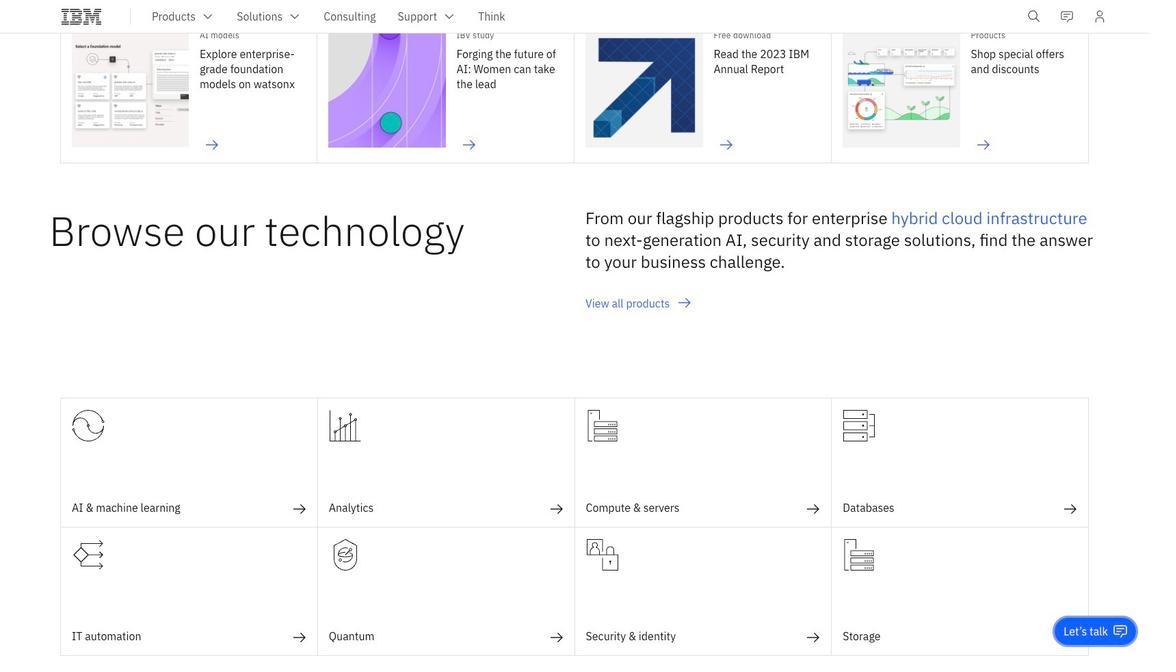 Task type: locate. For each thing, give the bounding box(es) containing it.
let's talk element
[[1064, 625, 1109, 640]]



